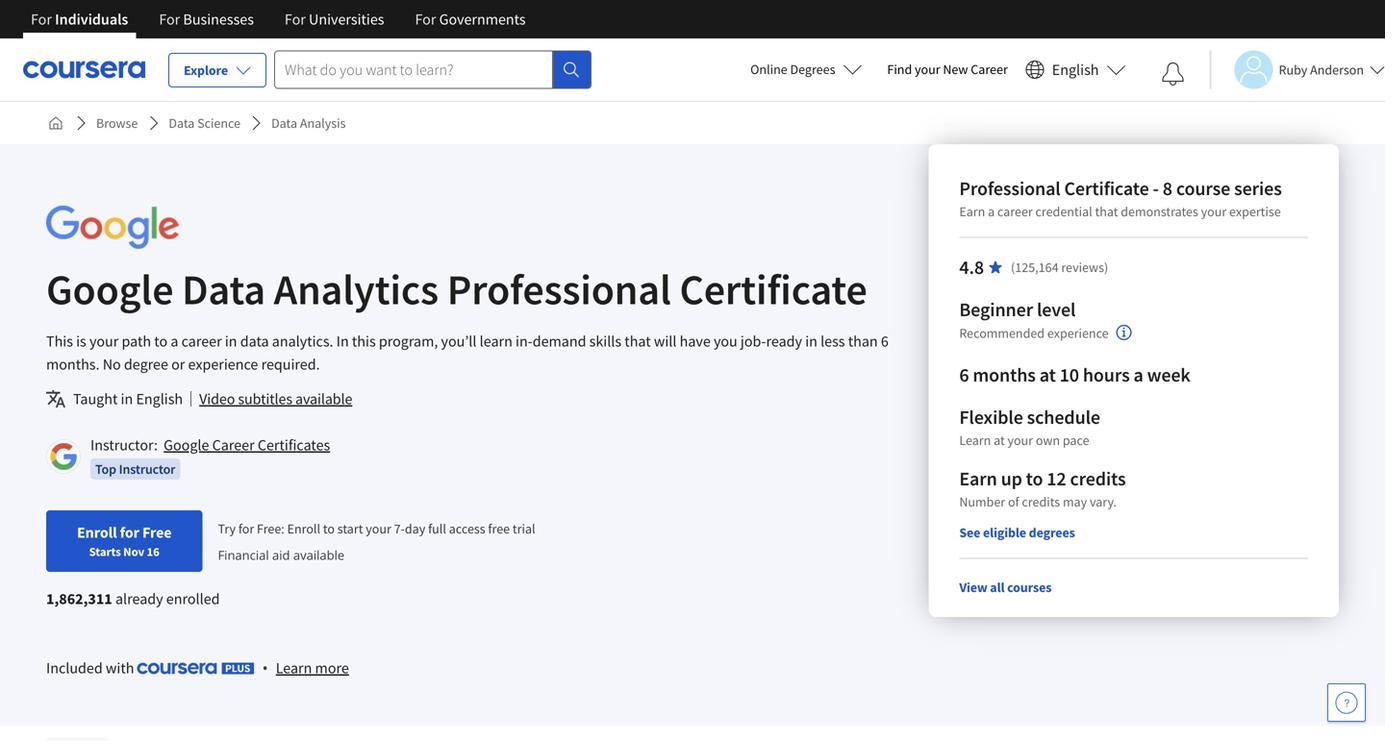 Task type: describe. For each thing, give the bounding box(es) containing it.
own
[[1036, 432, 1060, 449]]

starts
[[89, 545, 121, 560]]

course
[[1176, 177, 1231, 201]]

show notifications image
[[1162, 63, 1185, 86]]

free:
[[257, 520, 285, 538]]

for for try
[[238, 520, 254, 538]]

included with
[[46, 659, 137, 678]]

eligible
[[983, 524, 1026, 542]]

aid
[[272, 547, 290, 564]]

2 horizontal spatial in
[[805, 332, 818, 351]]

professional certificate - 8 course series earn a career credential that demonstrates your expertise
[[959, 177, 1282, 220]]

find your new career
[[887, 61, 1008, 78]]

flexible
[[959, 405, 1023, 430]]

businesses
[[183, 10, 254, 29]]

video subtitles available
[[199, 390, 352, 409]]

explore button
[[168, 53, 267, 88]]

program,
[[379, 332, 438, 351]]

career inside professional certificate - 8 course series earn a career credential that demonstrates your expertise
[[998, 203, 1033, 220]]

data analysis link
[[264, 106, 353, 140]]

recommended
[[959, 325, 1045, 342]]

8
[[1163, 177, 1173, 201]]

demonstrates
[[1121, 203, 1199, 220]]

nov
[[123, 545, 144, 560]]

0 vertical spatial google
[[46, 263, 174, 316]]

google career certificates image
[[49, 443, 78, 471]]

1,862,311 already enrolled
[[46, 590, 220, 609]]

taught
[[73, 390, 118, 409]]

degree
[[124, 355, 168, 374]]

6 months at 10 hours a week
[[959, 363, 1191, 387]]

have
[[680, 332, 711, 351]]

access
[[449, 520, 485, 538]]

number of credits may vary.
[[959, 494, 1117, 511]]

this is your path to a career in data analytics. in this program, you'll learn in-demand skills that will have you job-ready in less than 6 months. no degree or experience required.
[[46, 332, 889, 374]]

career inside find your new career link
[[971, 61, 1008, 78]]

a for 6 months at 10 hours a week
[[1134, 363, 1144, 387]]

data up data at the top left of page
[[182, 263, 265, 316]]

your inside professional certificate - 8 course series earn a career credential that demonstrates your expertise
[[1201, 203, 1227, 220]]

less
[[821, 332, 845, 351]]

enroll inside enroll for free starts nov 16
[[77, 523, 117, 543]]

you'll
[[441, 332, 477, 351]]

with
[[106, 659, 134, 678]]

months
[[973, 363, 1036, 387]]

certificates
[[258, 436, 330, 455]]

view all courses
[[959, 579, 1052, 596]]

for for individuals
[[31, 10, 52, 29]]

view
[[959, 579, 988, 596]]

for businesses
[[159, 10, 254, 29]]

required.
[[261, 355, 320, 374]]

career inside this is your path to a career in data analytics. in this program, you'll learn in-demand skills that will have you job-ready in less than 6 months. no degree or experience required.
[[181, 332, 222, 351]]

available inside try for free: enroll to start your 7-day full access free trial financial aid available
[[293, 547, 345, 564]]

instructor
[[119, 461, 175, 478]]

a for this is your path to a career in data analytics. in this program, you'll learn in-demand skills that will have you job-ready in less than 6 months. no degree or experience required.
[[171, 332, 178, 351]]

see eligible degrees
[[959, 524, 1075, 542]]

data
[[240, 332, 269, 351]]

(125,164
[[1011, 259, 1059, 276]]

vary.
[[1090, 494, 1117, 511]]

path
[[122, 332, 151, 351]]

beginner level
[[959, 298, 1076, 322]]

12
[[1047, 467, 1066, 491]]

already
[[115, 590, 163, 609]]

start
[[337, 520, 363, 538]]

is
[[76, 332, 86, 351]]

coursera image
[[23, 54, 145, 85]]

anderson
[[1310, 61, 1364, 78]]

science
[[197, 114, 241, 132]]

recommended experience
[[959, 325, 1109, 342]]

try for free: enroll to start your 7-day full access free trial financial aid available
[[218, 520, 535, 564]]

instructor: google career certificates top instructor
[[90, 436, 330, 478]]

degrees
[[790, 61, 835, 78]]

banner navigation
[[15, 0, 541, 38]]

enrolled
[[166, 590, 220, 609]]

your inside the flexible schedule learn at your own pace
[[1008, 432, 1033, 449]]

browse link
[[89, 106, 146, 140]]

ready
[[766, 332, 802, 351]]

7-
[[394, 520, 405, 538]]

full
[[428, 520, 446, 538]]

months.
[[46, 355, 100, 374]]

universities
[[309, 10, 384, 29]]

schedule
[[1027, 405, 1101, 430]]

find
[[887, 61, 912, 78]]

analytics.
[[272, 332, 333, 351]]

top
[[95, 461, 116, 478]]

video
[[199, 390, 235, 409]]

financial aid available button
[[218, 547, 345, 564]]

this
[[46, 332, 73, 351]]

this
[[352, 332, 376, 351]]

1 vertical spatial professional
[[447, 263, 671, 316]]



Task type: locate. For each thing, give the bounding box(es) containing it.
google up instructor
[[164, 436, 209, 455]]

for up what do you want to learn? text box
[[415, 10, 436, 29]]

0 vertical spatial a
[[988, 203, 995, 220]]

video subtitles available button
[[199, 388, 352, 411]]

0 vertical spatial certificate
[[1064, 177, 1149, 201]]

data analysis
[[271, 114, 346, 132]]

1 horizontal spatial learn
[[959, 432, 991, 449]]

4.8
[[959, 255, 984, 279]]

for individuals
[[31, 10, 128, 29]]

0 horizontal spatial career
[[181, 332, 222, 351]]

in right taught
[[121, 390, 133, 409]]

certificate inside professional certificate - 8 course series earn a career credential that demonstrates your expertise
[[1064, 177, 1149, 201]]

no
[[103, 355, 121, 374]]

instructor:
[[90, 436, 158, 455]]

for left "universities"
[[285, 10, 306, 29]]

0 vertical spatial career
[[998, 203, 1033, 220]]

earn up to 12 credits
[[959, 467, 1126, 491]]

professional inside professional certificate - 8 course series earn a career credential that demonstrates your expertise
[[959, 177, 1061, 201]]

1 horizontal spatial to
[[323, 520, 335, 538]]

1 for from the left
[[31, 10, 52, 29]]

in left less
[[805, 332, 818, 351]]

reviews)
[[1061, 259, 1108, 276]]

included
[[46, 659, 103, 678]]

skills
[[589, 332, 622, 351]]

learn
[[959, 432, 991, 449], [276, 659, 312, 678]]

help center image
[[1335, 692, 1358, 715]]

0 vertical spatial earn
[[959, 203, 985, 220]]

1 vertical spatial at
[[994, 432, 1005, 449]]

for left individuals
[[31, 10, 52, 29]]

your down course
[[1201, 203, 1227, 220]]

enroll right 'free:'
[[287, 520, 320, 538]]

1 horizontal spatial experience
[[1048, 325, 1109, 342]]

for up nov
[[120, 523, 139, 543]]

earn up number
[[959, 467, 997, 491]]

0 vertical spatial 6
[[881, 332, 889, 351]]

(125,164 reviews)
[[1011, 259, 1108, 276]]

free
[[142, 523, 172, 543]]

certificate
[[1064, 177, 1149, 201], [680, 263, 867, 316]]

1 vertical spatial career
[[181, 332, 222, 351]]

information about difficulty level pre-requisites. image
[[1117, 325, 1132, 341]]

for for businesses
[[159, 10, 180, 29]]

1 horizontal spatial professional
[[959, 177, 1061, 201]]

a inside this is your path to a career in data analytics. in this program, you'll learn in-demand skills that will have you job-ready in less than 6 months. no degree or experience required.
[[171, 332, 178, 351]]

0 horizontal spatial professional
[[447, 263, 671, 316]]

1 horizontal spatial english
[[1052, 60, 1099, 79]]

your left own
[[1008, 432, 1033, 449]]

0 horizontal spatial credits
[[1022, 494, 1060, 511]]

1 vertical spatial available
[[293, 547, 345, 564]]

1 vertical spatial learn
[[276, 659, 312, 678]]

2 vertical spatial a
[[1134, 363, 1144, 387]]

that
[[1095, 203, 1118, 220], [625, 332, 651, 351]]

available
[[295, 390, 352, 409], [293, 547, 345, 564]]

1 horizontal spatial credits
[[1070, 467, 1126, 491]]

in
[[336, 332, 349, 351]]

1,862,311
[[46, 590, 112, 609]]

your inside try for free: enroll to start your 7-day full access free trial financial aid available
[[366, 520, 391, 538]]

expertise
[[1229, 203, 1281, 220]]

that inside professional certificate - 8 course series earn a career credential that demonstrates your expertise
[[1095, 203, 1118, 220]]

pace
[[1063, 432, 1090, 449]]

week
[[1147, 363, 1191, 387]]

to left 12
[[1026, 467, 1043, 491]]

experience down level at the right
[[1048, 325, 1109, 342]]

0 vertical spatial english
[[1052, 60, 1099, 79]]

see eligible degrees button
[[959, 523, 1075, 543]]

professional
[[959, 177, 1061, 201], [447, 263, 671, 316]]

demand
[[533, 332, 586, 351]]

home image
[[48, 115, 63, 131]]

credits
[[1070, 467, 1126, 491], [1022, 494, 1060, 511]]

learn inside • learn more
[[276, 659, 312, 678]]

learn right •
[[276, 659, 312, 678]]

a left week
[[1134, 363, 1144, 387]]

a inside professional certificate - 8 course series earn a career credential that demonstrates your expertise
[[988, 203, 995, 220]]

for governments
[[415, 10, 526, 29]]

certificate up credential
[[1064, 177, 1149, 201]]

learn more link
[[276, 657, 349, 680]]

day
[[405, 520, 425, 538]]

2 horizontal spatial to
[[1026, 467, 1043, 491]]

0 horizontal spatial at
[[994, 432, 1005, 449]]

0 horizontal spatial english
[[136, 390, 183, 409]]

google up 'path' at left top
[[46, 263, 174, 316]]

0 horizontal spatial 6
[[881, 332, 889, 351]]

1 vertical spatial english
[[136, 390, 183, 409]]

1 vertical spatial earn
[[959, 467, 997, 491]]

credits down earn up to 12 credits
[[1022, 494, 1060, 511]]

1 horizontal spatial enroll
[[287, 520, 320, 538]]

0 vertical spatial learn
[[959, 432, 991, 449]]

1 vertical spatial to
[[1026, 467, 1043, 491]]

than
[[848, 332, 878, 351]]

0 horizontal spatial for
[[120, 523, 139, 543]]

enroll up starts
[[77, 523, 117, 543]]

google
[[46, 263, 174, 316], [164, 436, 209, 455]]

0 horizontal spatial a
[[171, 332, 178, 351]]

that inside this is your path to a career in data analytics. in this program, you'll learn in-demand skills that will have you job-ready in less than 6 months. no degree or experience required.
[[625, 332, 651, 351]]

to inside try for free: enroll to start your 7-day full access free trial financial aid available
[[323, 520, 335, 538]]

experience inside this is your path to a career in data analytics. in this program, you'll learn in-demand skills that will have you job-ready in less than 6 months. no degree or experience required.
[[188, 355, 258, 374]]

0 vertical spatial at
[[1040, 363, 1056, 387]]

0 horizontal spatial that
[[625, 332, 651, 351]]

career down the video
[[212, 436, 255, 455]]

available down required.
[[295, 390, 352, 409]]

6 right than on the top of the page
[[881, 332, 889, 351]]

for for enroll
[[120, 523, 139, 543]]

1 horizontal spatial at
[[1040, 363, 1056, 387]]

1 horizontal spatial for
[[238, 520, 254, 538]]

that right credential
[[1095, 203, 1118, 220]]

to right 'path' at left top
[[154, 332, 168, 351]]

1 horizontal spatial certificate
[[1064, 177, 1149, 201]]

0 vertical spatial available
[[295, 390, 352, 409]]

1 vertical spatial career
[[212, 436, 255, 455]]

a left credential
[[988, 203, 995, 220]]

3 for from the left
[[285, 10, 306, 29]]

find your new career link
[[878, 58, 1018, 82]]

0 vertical spatial credits
[[1070, 467, 1126, 491]]

enroll
[[287, 520, 320, 538], [77, 523, 117, 543]]

1 vertical spatial 6
[[959, 363, 969, 387]]

for for universities
[[285, 10, 306, 29]]

career inside instructor: google career certificates top instructor
[[212, 436, 255, 455]]

1 vertical spatial a
[[171, 332, 178, 351]]

0 horizontal spatial career
[[212, 436, 255, 455]]

credits up vary.
[[1070, 467, 1126, 491]]

for inside try for free: enroll to start your 7-day full access free trial financial aid available
[[238, 520, 254, 538]]

0 horizontal spatial enroll
[[77, 523, 117, 543]]

1 vertical spatial certificate
[[680, 263, 867, 316]]

certificate up "ready"
[[680, 263, 867, 316]]

data left analysis
[[271, 114, 297, 132]]

all
[[990, 579, 1005, 596]]

6 left months
[[959, 363, 969, 387]]

your inside this is your path to a career in data analytics. in this program, you'll learn in-demand skills that will have you job-ready in less than 6 months. no degree or experience required.
[[89, 332, 119, 351]]

your right find
[[915, 61, 940, 78]]

google inside instructor: google career certificates top instructor
[[164, 436, 209, 455]]

career up 'or'
[[181, 332, 222, 351]]

4 for from the left
[[415, 10, 436, 29]]

None search field
[[274, 51, 592, 89]]

to for this is your path to a career in data analytics. in this program, you'll learn in-demand skills that will have you job-ready in less than 6 months. no degree or experience required.
[[154, 332, 168, 351]]

0 vertical spatial career
[[971, 61, 1008, 78]]

2 horizontal spatial a
[[1134, 363, 1144, 387]]

number
[[959, 494, 1005, 511]]

career
[[971, 61, 1008, 78], [212, 436, 255, 455]]

english
[[1052, 60, 1099, 79], [136, 390, 183, 409]]

0 horizontal spatial in
[[121, 390, 133, 409]]

credential
[[1036, 203, 1093, 220]]

see
[[959, 524, 981, 542]]

your
[[915, 61, 940, 78], [1201, 203, 1227, 220], [89, 332, 119, 351], [1008, 432, 1033, 449], [366, 520, 391, 538]]

google image
[[46, 206, 179, 249]]

1 earn from the top
[[959, 203, 985, 220]]

english inside button
[[1052, 60, 1099, 79]]

available inside button
[[295, 390, 352, 409]]

try
[[218, 520, 236, 538]]

1 horizontal spatial in
[[225, 332, 237, 351]]

for right the try
[[238, 520, 254, 538]]

0 horizontal spatial certificate
[[680, 263, 867, 316]]

to inside this is your path to a career in data analytics. in this program, you'll learn in-demand skills that will have you job-ready in less than 6 months. no degree or experience required.
[[154, 332, 168, 351]]

your left 7-
[[366, 520, 391, 538]]

financial
[[218, 547, 269, 564]]

browse
[[96, 114, 138, 132]]

1 horizontal spatial career
[[971, 61, 1008, 78]]

2 vertical spatial to
[[323, 520, 335, 538]]

2 earn from the top
[[959, 467, 997, 491]]

ruby anderson
[[1279, 61, 1364, 78]]

at down flexible
[[994, 432, 1005, 449]]

0 vertical spatial that
[[1095, 203, 1118, 220]]

1 vertical spatial experience
[[188, 355, 258, 374]]

your right is
[[89, 332, 119, 351]]

experience
[[1048, 325, 1109, 342], [188, 355, 258, 374]]

professional up credential
[[959, 177, 1061, 201]]

enroll inside try for free: enroll to start your 7-day full access free trial financial aid available
[[287, 520, 320, 538]]

professional up demand
[[447, 263, 671, 316]]

data for data science
[[169, 114, 195, 132]]

series
[[1234, 177, 1282, 201]]

subtitles
[[238, 390, 292, 409]]

degrees
[[1029, 524, 1075, 542]]

earn inside professional certificate - 8 course series earn a career credential that demonstrates your expertise
[[959, 203, 985, 220]]

learn inside the flexible schedule learn at your own pace
[[959, 432, 991, 449]]

learn down flexible
[[959, 432, 991, 449]]

for for governments
[[415, 10, 436, 29]]

to for try for free: enroll to start your 7-day full access free trial financial aid available
[[323, 520, 335, 538]]

career left credential
[[998, 203, 1033, 220]]

data science link
[[161, 106, 248, 140]]

0 horizontal spatial experience
[[188, 355, 258, 374]]

for
[[31, 10, 52, 29], [159, 10, 180, 29], [285, 10, 306, 29], [415, 10, 436, 29]]

to left start
[[323, 520, 335, 538]]

online degrees button
[[735, 48, 878, 90]]

view all courses link
[[959, 579, 1052, 596]]

career right the "new"
[[971, 61, 1008, 78]]

1 horizontal spatial career
[[998, 203, 1033, 220]]

1 vertical spatial credits
[[1022, 494, 1060, 511]]

online degrees
[[750, 61, 835, 78]]

0 horizontal spatial to
[[154, 332, 168, 351]]

a
[[988, 203, 995, 220], [171, 332, 178, 351], [1134, 363, 1144, 387]]

will
[[654, 332, 677, 351]]

or
[[171, 355, 185, 374]]

for left businesses on the top of page
[[159, 10, 180, 29]]

2 for from the left
[[159, 10, 180, 29]]

1 vertical spatial google
[[164, 436, 209, 455]]

data science
[[169, 114, 241, 132]]

What do you want to learn? text field
[[274, 51, 553, 89]]

for universities
[[285, 10, 384, 29]]

a up 'or'
[[171, 332, 178, 351]]

•
[[262, 658, 268, 679]]

1 horizontal spatial that
[[1095, 203, 1118, 220]]

courses
[[1007, 579, 1052, 596]]

ruby
[[1279, 61, 1308, 78]]

for inside enroll for free starts nov 16
[[120, 523, 139, 543]]

0 vertical spatial to
[[154, 332, 168, 351]]

that left will
[[625, 332, 651, 351]]

data inside "link"
[[271, 114, 297, 132]]

data left science
[[169, 114, 195, 132]]

analysis
[[300, 114, 346, 132]]

analytics
[[274, 263, 439, 316]]

english button
[[1018, 38, 1134, 101]]

6 inside this is your path to a career in data analytics. in this program, you'll learn in-demand skills that will have you job-ready in less than 6 months. no degree or experience required.
[[881, 332, 889, 351]]

at inside the flexible schedule learn at your own pace
[[994, 432, 1005, 449]]

google career certificates link
[[164, 436, 330, 455]]

in left data at the top left of page
[[225, 332, 237, 351]]

1 vertical spatial that
[[625, 332, 651, 351]]

earn up 4.8
[[959, 203, 985, 220]]

up
[[1001, 467, 1022, 491]]

available right aid
[[293, 547, 345, 564]]

experience up the video
[[188, 355, 258, 374]]

0 horizontal spatial learn
[[276, 659, 312, 678]]

1 horizontal spatial 6
[[959, 363, 969, 387]]

1 horizontal spatial a
[[988, 203, 995, 220]]

ruby anderson button
[[1210, 51, 1385, 89]]

0 vertical spatial professional
[[959, 177, 1061, 201]]

coursera plus image
[[137, 663, 255, 675]]

0 vertical spatial experience
[[1048, 325, 1109, 342]]

data for data analysis
[[271, 114, 297, 132]]

governments
[[439, 10, 526, 29]]

level
[[1037, 298, 1076, 322]]

google data analytics professional certificate
[[46, 263, 867, 316]]

at left 10
[[1040, 363, 1056, 387]]



Task type: vqa. For each thing, say whether or not it's contained in the screenshot.
2nd menu item
no



